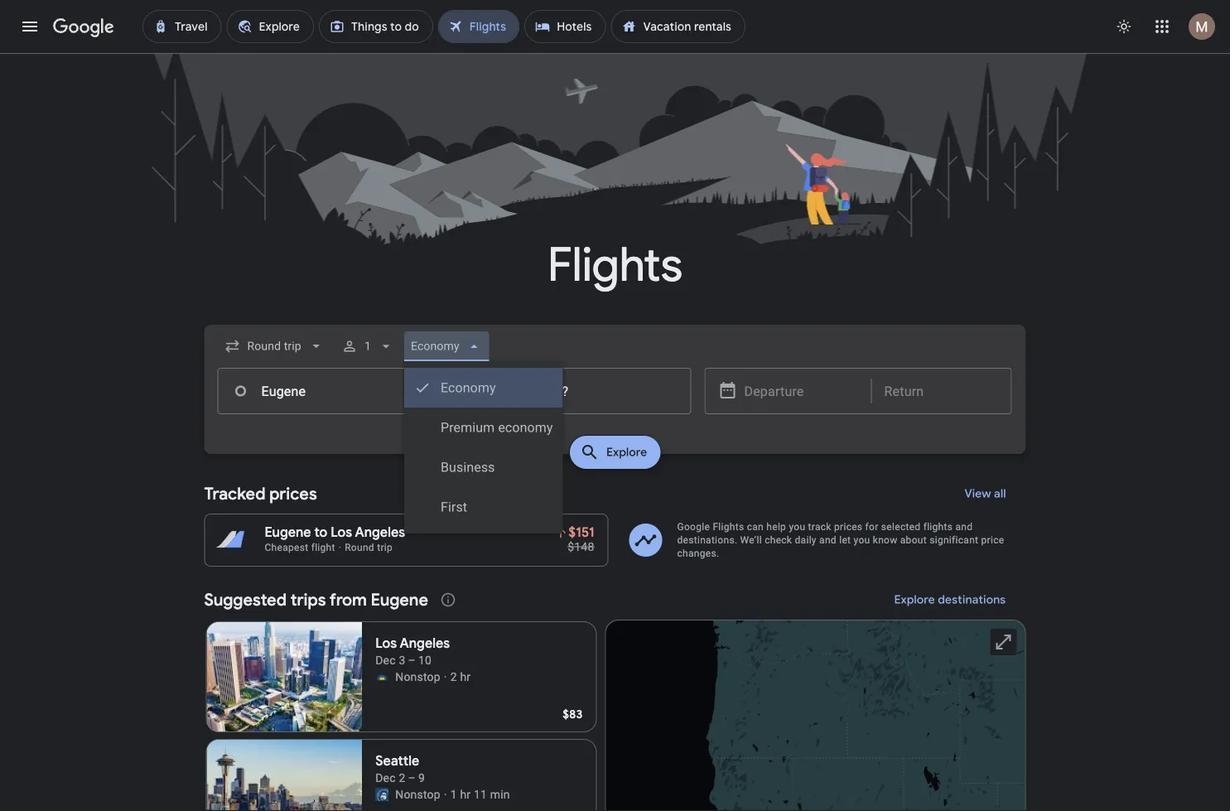 Task type: locate. For each thing, give the bounding box(es) containing it.
1 dec from the top
[[376, 653, 396, 667]]

view
[[965, 486, 991, 501]]

check
[[765, 534, 792, 546]]

explore
[[606, 445, 647, 460], [895, 592, 935, 607]]

explore inside suggested trips from eugene 'region'
[[895, 592, 935, 607]]

you down for
[[854, 534, 870, 546]]

148 US dollars text field
[[568, 540, 594, 553]]

$83
[[563, 707, 583, 722]]

view all
[[965, 486, 1006, 501]]

suggested
[[204, 589, 287, 610]]

1 horizontal spatial flights
[[713, 521, 744, 533]]

price
[[981, 534, 1005, 546]]

1 vertical spatial you
[[854, 534, 870, 546]]

 image
[[444, 786, 447, 803]]

explore up tracked prices region
[[606, 445, 647, 460]]

0 horizontal spatial 1
[[364, 339, 371, 353]]

let
[[839, 534, 851, 546]]

from
[[330, 589, 367, 610]]

option
[[404, 368, 563, 408], [404, 408, 563, 447], [404, 447, 563, 487], [404, 487, 563, 527]]

eugene to los angeles
[[265, 524, 405, 541]]

151 US dollars text field
[[568, 524, 594, 541]]

1 vertical spatial dec
[[376, 771, 396, 785]]

1 vertical spatial hr
[[460, 788, 471, 801]]

and
[[956, 521, 973, 533], [819, 534, 837, 546]]

83 US dollars text field
[[563, 707, 583, 722]]

0 vertical spatial  image
[[339, 542, 341, 553]]

1 nonstop from the top
[[395, 670, 441, 684]]

explore destinations button
[[875, 580, 1026, 620]]

to
[[314, 524, 328, 541]]

eugene inside 'region'
[[371, 589, 428, 610]]

1 horizontal spatial you
[[854, 534, 870, 546]]

trip
[[377, 542, 393, 553]]

and up the significant
[[956, 521, 973, 533]]

1 option from the top
[[404, 368, 563, 408]]

angeles up trip
[[355, 524, 405, 541]]

nonstop down 2 – 9
[[395, 788, 441, 801]]

daily
[[795, 534, 817, 546]]

1 horizontal spatial prices
[[834, 521, 863, 533]]

explore for explore destinations
[[895, 592, 935, 607]]

0 horizontal spatial los
[[331, 524, 352, 541]]

hr left 11
[[460, 788, 471, 801]]

1 vertical spatial los
[[376, 635, 397, 652]]

los angeles dec 3 – 10
[[376, 635, 450, 667]]

and down the track
[[819, 534, 837, 546]]

0 vertical spatial nonstop
[[395, 670, 441, 684]]

none text field inside flight search field
[[217, 368, 451, 414]]

0 horizontal spatial and
[[819, 534, 837, 546]]

1 horizontal spatial explore
[[895, 592, 935, 607]]

you up 'daily'
[[789, 521, 806, 533]]

 image
[[339, 542, 341, 553], [444, 669, 447, 685]]

1 horizontal spatial and
[[956, 521, 973, 533]]

0 vertical spatial flights
[[548, 236, 683, 295]]

1 horizontal spatial los
[[376, 635, 397, 652]]

nonstop for dec
[[395, 788, 441, 801]]

nonstop down 3 – 10
[[395, 670, 441, 684]]

you
[[789, 521, 806, 533], [854, 534, 870, 546]]

prices up let
[[834, 521, 863, 533]]

we'll
[[740, 534, 762, 546]]

los up allegiant image
[[376, 635, 397, 652]]

1 inside suggested trips from eugene 'region'
[[450, 788, 457, 801]]

1
[[364, 339, 371, 353], [450, 788, 457, 801]]

0 vertical spatial hr
[[460, 670, 471, 684]]

tracked
[[204, 483, 266, 504]]

1 vertical spatial angeles
[[400, 635, 450, 652]]

2 hr from the top
[[460, 788, 471, 801]]

0 vertical spatial los
[[331, 524, 352, 541]]

0 vertical spatial dec
[[376, 653, 396, 667]]

3 option from the top
[[404, 447, 563, 487]]

angeles
[[355, 524, 405, 541], [400, 635, 450, 652]]

 image left the 2
[[444, 669, 447, 685]]

cheapest
[[265, 542, 309, 553]]

los
[[331, 524, 352, 541], [376, 635, 397, 652]]

dec
[[376, 653, 396, 667], [376, 771, 396, 785]]

explore inside flight search field
[[606, 445, 647, 460]]

can
[[747, 521, 764, 533]]

hr right the 2
[[460, 670, 471, 684]]

0 horizontal spatial eugene
[[265, 524, 311, 541]]

eugene right from
[[371, 589, 428, 610]]

explore left destinations on the bottom right of page
[[895, 592, 935, 607]]

1 vertical spatial 1
[[450, 788, 457, 801]]

flights
[[924, 521, 953, 533]]

dec up allegiant image
[[376, 653, 396, 667]]

angeles up 3 – 10
[[400, 635, 450, 652]]

0 vertical spatial 1
[[364, 339, 371, 353]]

google flights can help you track prices for selected flights and destinations. we'll check daily and let you know about significant price changes.
[[677, 521, 1005, 559]]

1 vertical spatial eugene
[[371, 589, 428, 610]]

0 horizontal spatial you
[[789, 521, 806, 533]]

0 horizontal spatial flights
[[548, 236, 683, 295]]

2 dec from the top
[[376, 771, 396, 785]]

seattle
[[376, 753, 420, 770]]

1 vertical spatial explore
[[895, 592, 935, 607]]

0 vertical spatial angeles
[[355, 524, 405, 541]]

selected
[[881, 521, 921, 533]]

0 horizontal spatial prices
[[269, 483, 317, 504]]

1 horizontal spatial 1
[[450, 788, 457, 801]]

1 for 1 hr 11 min
[[450, 788, 457, 801]]

select your preferred seating class. list box
[[404, 361, 563, 534]]

hr
[[460, 670, 471, 684], [460, 788, 471, 801]]

0 vertical spatial eugene
[[265, 524, 311, 541]]

trips
[[291, 589, 326, 610]]

2 hr
[[450, 670, 471, 684]]

los right to
[[331, 524, 352, 541]]

0 vertical spatial explore
[[606, 445, 647, 460]]

1 vertical spatial prices
[[834, 521, 863, 533]]

prices up to
[[269, 483, 317, 504]]

None field
[[217, 331, 331, 361], [404, 331, 489, 361], [217, 331, 331, 361], [404, 331, 489, 361]]

None text field
[[217, 368, 451, 414]]

0 vertical spatial you
[[789, 521, 806, 533]]

round
[[345, 542, 374, 553]]

3 – 10
[[399, 653, 432, 667]]

1 hr from the top
[[460, 670, 471, 684]]

suggested trips from eugene
[[204, 589, 428, 610]]

1 vertical spatial flights
[[713, 521, 744, 533]]

explore button
[[570, 436, 660, 469]]

google
[[677, 521, 710, 533]]

allegiant image
[[376, 670, 389, 684]]

0 horizontal spatial explore
[[606, 445, 647, 460]]

flights
[[548, 236, 683, 295], [713, 521, 744, 533]]

1 horizontal spatial  image
[[444, 669, 447, 685]]

all
[[994, 486, 1006, 501]]

0 horizontal spatial  image
[[339, 542, 341, 553]]

2 nonstop from the top
[[395, 788, 441, 801]]

1 horizontal spatial eugene
[[371, 589, 428, 610]]

1 vertical spatial nonstop
[[395, 788, 441, 801]]

eugene up cheapest
[[265, 524, 311, 541]]

prices
[[269, 483, 317, 504], [834, 521, 863, 533]]

for
[[866, 521, 879, 533]]

suggested trips from eugene region
[[204, 580, 1026, 811]]

eugene
[[265, 524, 311, 541], [371, 589, 428, 610]]

11
[[474, 788, 487, 801]]

track
[[808, 521, 832, 533]]

0 vertical spatial prices
[[269, 483, 317, 504]]

tracked prices
[[204, 483, 317, 504]]

angeles inside tracked prices region
[[355, 524, 405, 541]]

los inside los angeles dec 3 – 10
[[376, 635, 397, 652]]

 image down eugene to los angeles
[[339, 542, 341, 553]]

los inside tracked prices region
[[331, 524, 352, 541]]

destinations.
[[677, 534, 738, 546]]

nonstop
[[395, 670, 441, 684], [395, 788, 441, 801]]

1 inside popup button
[[364, 339, 371, 353]]

dec up alaska "image"
[[376, 771, 396, 785]]



Task type: describe. For each thing, give the bounding box(es) containing it.
round trip
[[345, 542, 393, 553]]

hr for seattle
[[460, 788, 471, 801]]

alaska image
[[376, 788, 389, 801]]

min
[[490, 788, 510, 801]]

1 vertical spatial  image
[[444, 669, 447, 685]]

flight
[[311, 542, 335, 553]]

tracked prices region
[[204, 474, 1026, 567]]

2
[[450, 670, 457, 684]]

hr for los angeles
[[460, 670, 471, 684]]

Where to? text field
[[458, 368, 691, 414]]

destinations
[[938, 592, 1006, 607]]

4 option from the top
[[404, 487, 563, 527]]

nonstop for angeles
[[395, 670, 441, 684]]

Return text field
[[884, 369, 999, 413]]

prices inside google flights can help you track prices for selected flights and destinations. we'll check daily and let you know about significant price changes.
[[834, 521, 863, 533]]

Flight search field
[[191, 325, 1039, 534]]

about
[[900, 534, 927, 546]]

seattle dec 2 – 9
[[376, 753, 425, 785]]

flights inside google flights can help you track prices for selected flights and destinations. we'll check daily and let you know about significant price changes.
[[713, 521, 744, 533]]

change appearance image
[[1104, 7, 1144, 46]]

1 for 1
[[364, 339, 371, 353]]

$148
[[568, 540, 594, 553]]

1 button
[[335, 326, 401, 366]]

$151
[[568, 524, 594, 541]]

help
[[767, 521, 786, 533]]

dec inside los angeles dec 3 – 10
[[376, 653, 396, 667]]

2 – 9
[[399, 771, 425, 785]]

0 vertical spatial and
[[956, 521, 973, 533]]

Departure text field
[[744, 369, 859, 413]]

1 hr 11 min
[[450, 788, 510, 801]]

changes.
[[677, 548, 719, 559]]

dec inside seattle dec 2 – 9
[[376, 771, 396, 785]]

explore for explore
[[606, 445, 647, 460]]

know
[[873, 534, 898, 546]]

significant
[[930, 534, 979, 546]]

1 vertical spatial and
[[819, 534, 837, 546]]

 image inside tracked prices region
[[339, 542, 341, 553]]

explore destinations
[[895, 592, 1006, 607]]

cheapest flight
[[265, 542, 335, 553]]

main menu image
[[20, 17, 40, 36]]

2 option from the top
[[404, 408, 563, 447]]

 image inside suggested trips from eugene 'region'
[[444, 786, 447, 803]]

angeles inside los angeles dec 3 – 10
[[400, 635, 450, 652]]

eugene inside tracked prices region
[[265, 524, 311, 541]]



Task type: vqa. For each thing, say whether or not it's contained in the screenshot.
1 stop 1 hr 22 min ORD
no



